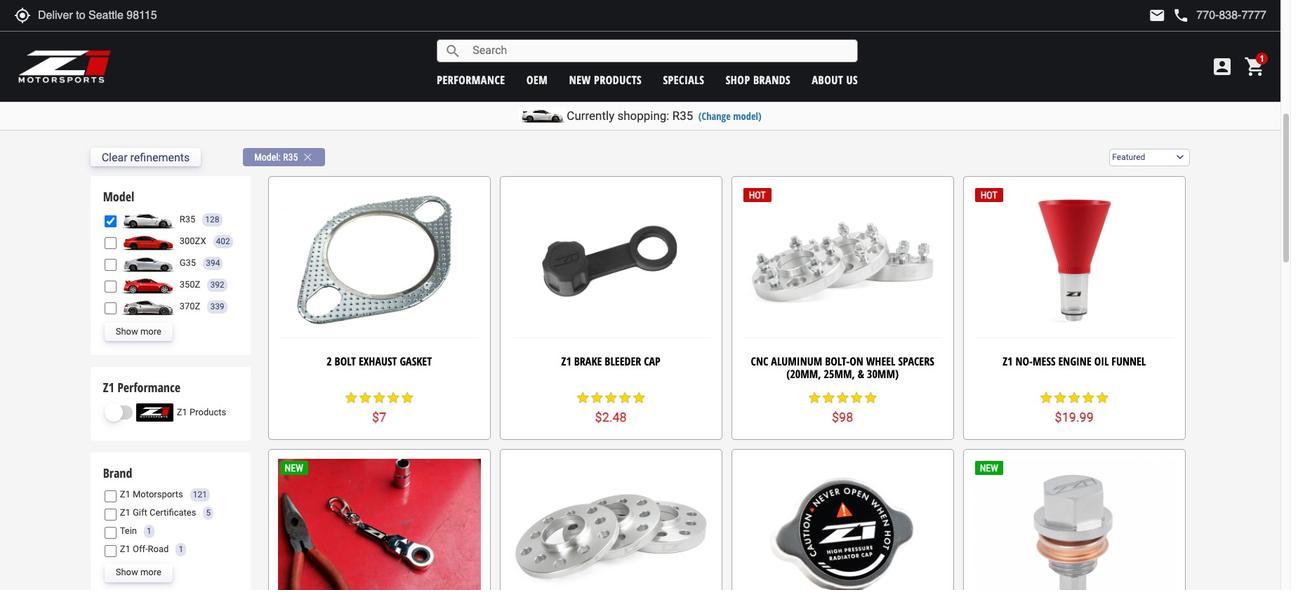 Task type: describe. For each thing, give the bounding box(es) containing it.
about us link
[[812, 72, 858, 87]]

(change
[[699, 110, 731, 123]]

shopping:
[[618, 109, 670, 123]]

18 star from the left
[[1068, 391, 1082, 405]]

z1 motorsports
[[120, 489, 183, 500]]

370z
[[180, 301, 200, 312]]

exhaust
[[359, 354, 397, 370]]

infiniti g35 coupe sedan v35 v36 skyline 2003 2004 2005 2006 2007 2008 3.5l vq35de revup rev up vq35hr z1 motorsports image
[[120, 255, 176, 273]]

more for model
[[140, 327, 162, 337]]

394
[[206, 258, 220, 268]]

road
[[148, 544, 169, 555]]

us
[[847, 72, 858, 87]]

performance
[[117, 379, 180, 396]]

z1 performance
[[103, 379, 180, 396]]

2 horizontal spatial r35
[[673, 109, 693, 123]]

11 star from the left
[[808, 391, 822, 405]]

search
[[445, 42, 462, 59]]

oem
[[527, 72, 548, 87]]

392
[[210, 280, 224, 290]]

model: r35 close
[[254, 151, 314, 164]]

bleeder
[[605, 354, 641, 370]]

402
[[216, 237, 230, 246]]

engine
[[1059, 354, 1092, 370]]

new
[[569, 72, 591, 87]]

$2.48
[[595, 410, 627, 425]]

show for model
[[116, 327, 138, 337]]

shop
[[726, 72, 750, 87]]

cnc aluminum bolt-on wheel spacers (20mm, 25mm, & 30mm)
[[751, 354, 935, 382]]

$7
[[372, 410, 386, 425]]

show more for model
[[116, 327, 162, 337]]

5 star from the left
[[400, 391, 414, 405]]

close
[[302, 151, 314, 164]]

refinements
[[130, 151, 190, 164]]

mail phone
[[1149, 7, 1190, 24]]

star star star star star $19.99
[[1040, 391, 1110, 425]]

tein
[[120, 526, 137, 537]]

2 star from the left
[[358, 391, 372, 405]]

brands
[[754, 72, 791, 87]]

25mm,
[[824, 367, 855, 382]]

phone link
[[1173, 7, 1267, 24]]

clear refinements button
[[90, 148, 201, 167]]

1 for z1 off-road
[[179, 545, 183, 555]]

certificates
[[150, 508, 196, 518]]

show more button for brand
[[104, 564, 173, 583]]

products
[[190, 407, 226, 418]]

121
[[193, 490, 207, 500]]

star star star star star $98
[[808, 391, 878, 425]]

shop brands link
[[726, 72, 791, 87]]

shopping_cart link
[[1241, 55, 1267, 78]]

z1 no-mess engine oil funnel
[[1003, 354, 1146, 370]]

cap
[[644, 354, 661, 370]]

performance link
[[437, 72, 505, 87]]

19 star from the left
[[1082, 391, 1096, 405]]

currently shopping: r35 (change model)
[[567, 109, 762, 123]]

about
[[812, 72, 844, 87]]

(20mm,
[[787, 367, 821, 382]]

model:
[[254, 152, 281, 163]]

aluminum
[[771, 354, 823, 370]]

my_location
[[14, 7, 31, 24]]

specials link
[[663, 72, 705, 87]]

(change model) link
[[699, 110, 762, 123]]

z1 for z1 brake bleeder cap
[[562, 354, 572, 370]]

bolt-
[[825, 354, 850, 370]]

mess
[[1033, 354, 1056, 370]]

128
[[205, 215, 220, 225]]

oem link
[[527, 72, 548, 87]]

mail link
[[1149, 7, 1166, 24]]

1 star from the left
[[344, 391, 358, 405]]

nissan r35 gtr gt-r awd twin turbo 2009 2010 2011 2012 2013 2014 2015 2016 2017 2018 2019 2020 vr38dett z1 motorsports image
[[120, 211, 176, 229]]

account_box link
[[1208, 55, 1238, 78]]

z1 motorsports logo image
[[18, 49, 112, 84]]

12 star from the left
[[822, 391, 836, 405]]

z1 for z1 gift certificates
[[120, 508, 130, 518]]

5
[[206, 508, 211, 518]]

nissan 350z z33 2003 2004 2005 2006 2007 2008 2009 vq35de 3.5l revup rev up vq35hr nismo z1 motorsports image
[[120, 276, 176, 295]]

z1 products
[[177, 407, 226, 418]]

0 horizontal spatial r35
[[180, 214, 195, 225]]

gift
[[133, 508, 147, 518]]

wheel
[[866, 354, 896, 370]]

9 star from the left
[[618, 391, 632, 405]]

phone
[[1173, 7, 1190, 24]]

$19.99
[[1055, 410, 1094, 425]]

13 star from the left
[[836, 391, 850, 405]]



Task type: vqa. For each thing, say whether or not it's contained in the screenshot.
the 'Simple'
no



Task type: locate. For each thing, give the bounding box(es) containing it.
0 horizontal spatial 1
[[147, 526, 152, 536]]

z1 down 'brand'
[[120, 489, 130, 500]]

0 vertical spatial show more
[[116, 327, 162, 337]]

z1
[[562, 354, 572, 370], [1003, 354, 1013, 370], [103, 379, 114, 396], [177, 407, 187, 418], [120, 489, 130, 500], [120, 508, 130, 518], [120, 544, 130, 555]]

2 show more button from the top
[[104, 564, 173, 583]]

specials
[[663, 72, 705, 87]]

1 vertical spatial show more button
[[104, 564, 173, 583]]

2 vertical spatial r35
[[180, 214, 195, 225]]

1 for tein
[[147, 526, 152, 536]]

r35 inside the model: r35 close
[[283, 152, 298, 163]]

z1 left performance
[[103, 379, 114, 396]]

new products
[[569, 72, 642, 87]]

more for brand
[[140, 568, 162, 578]]

2
[[327, 354, 332, 370]]

new products link
[[569, 72, 642, 87]]

performance
[[437, 72, 505, 87]]

show more
[[116, 327, 162, 337], [116, 568, 162, 578]]

1 right road
[[179, 545, 183, 555]]

15 star from the left
[[864, 391, 878, 405]]

None checkbox
[[104, 259, 116, 271], [104, 281, 116, 293], [104, 303, 116, 315], [104, 527, 116, 539], [104, 259, 116, 271], [104, 281, 116, 293], [104, 303, 116, 315], [104, 527, 116, 539]]

on
[[850, 354, 864, 370]]

10 star from the left
[[632, 391, 646, 405]]

show more down off-
[[116, 568, 162, 578]]

1 more from the top
[[140, 327, 162, 337]]

more
[[140, 327, 162, 337], [140, 568, 162, 578]]

show more button down off-
[[104, 564, 173, 583]]

nissan 300zx z32 1990 1991 1992 1993 1994 1995 1996 vg30dett vg30de twin turbo non turbo z1 motorsports image
[[120, 233, 176, 251]]

more down z1 off-road on the left of page
[[140, 568, 162, 578]]

z1 left products on the bottom of page
[[177, 407, 187, 418]]

z1 gift certificates
[[120, 508, 196, 518]]

1 vertical spatial show more
[[116, 568, 162, 578]]

star star star star star $7
[[344, 391, 414, 425]]

4 star from the left
[[386, 391, 400, 405]]

8 star from the left
[[604, 391, 618, 405]]

about us
[[812, 72, 858, 87]]

z1 for z1 products
[[177, 407, 187, 418]]

show more button down nissan 370z z34 2009 2010 2011 2012 2013 2014 2015 2016 2017 2018 2019 3.7l vq37vhr vhr nismo z1 motorsports image
[[104, 323, 173, 342]]

1 up z1 off-road on the left of page
[[147, 526, 152, 536]]

0 vertical spatial more
[[140, 327, 162, 337]]

r35 left '(change'
[[673, 109, 693, 123]]

show more button
[[104, 323, 173, 342], [104, 564, 173, 583]]

shopping_cart
[[1245, 55, 1267, 78]]

show down nissan 370z z34 2009 2010 2011 2012 2013 2014 2015 2016 2017 2018 2019 3.7l vq37vhr vhr nismo z1 motorsports image
[[116, 327, 138, 337]]

1 horizontal spatial 1
[[179, 545, 183, 555]]

show for brand
[[116, 568, 138, 578]]

339
[[210, 302, 224, 312]]

350z
[[180, 280, 200, 290]]

1 show more button from the top
[[104, 323, 173, 342]]

7 star from the left
[[590, 391, 604, 405]]

no-
[[1016, 354, 1033, 370]]

model)
[[733, 110, 762, 123]]

z1 left off-
[[120, 544, 130, 555]]

cnc
[[751, 354, 769, 370]]

funnel
[[1112, 354, 1146, 370]]

r35
[[673, 109, 693, 123], [283, 152, 298, 163], [180, 214, 195, 225]]

show more button for model
[[104, 323, 173, 342]]

r35 left close
[[283, 152, 298, 163]]

1 show from the top
[[116, 327, 138, 337]]

2 show more from the top
[[116, 568, 162, 578]]

z1 off-road
[[120, 544, 169, 555]]

2 bolt  exhaust gasket
[[327, 354, 432, 370]]

z1 for z1 motorsports
[[120, 489, 130, 500]]

14 star from the left
[[850, 391, 864, 405]]

currently
[[567, 109, 615, 123]]

1 horizontal spatial r35
[[283, 152, 298, 163]]

1 vertical spatial r35
[[283, 152, 298, 163]]

mail
[[1149, 7, 1166, 24]]

Search search field
[[462, 40, 858, 62]]

brand
[[103, 465, 132, 482]]

oil
[[1095, 354, 1109, 370]]

spacers
[[899, 354, 935, 370]]

1 vertical spatial 1
[[179, 545, 183, 555]]

g35
[[180, 258, 196, 268]]

2 more from the top
[[140, 568, 162, 578]]

motorsports
[[133, 489, 183, 500]]

star
[[344, 391, 358, 405], [358, 391, 372, 405], [372, 391, 386, 405], [386, 391, 400, 405], [400, 391, 414, 405], [576, 391, 590, 405], [590, 391, 604, 405], [604, 391, 618, 405], [618, 391, 632, 405], [632, 391, 646, 405], [808, 391, 822, 405], [822, 391, 836, 405], [836, 391, 850, 405], [850, 391, 864, 405], [864, 391, 878, 405], [1040, 391, 1054, 405], [1054, 391, 1068, 405], [1068, 391, 1082, 405], [1082, 391, 1096, 405], [1096, 391, 1110, 405]]

1 show more from the top
[[116, 327, 162, 337]]

account_box
[[1212, 55, 1234, 78]]

30mm)
[[867, 367, 899, 382]]

more down nissan 370z z34 2009 2010 2011 2012 2013 2014 2015 2016 2017 2018 2019 3.7l vq37vhr vhr nismo z1 motorsports image
[[140, 327, 162, 337]]

$98
[[832, 410, 854, 425]]

show
[[116, 327, 138, 337], [116, 568, 138, 578]]

z1 left the gift
[[120, 508, 130, 518]]

show more down nissan 370z z34 2009 2010 2011 2012 2013 2014 2015 2016 2017 2018 2019 3.7l vq37vhr vhr nismo z1 motorsports image
[[116, 327, 162, 337]]

2 show from the top
[[116, 568, 138, 578]]

off-
[[133, 544, 148, 555]]

bolt
[[335, 354, 356, 370]]

0 vertical spatial r35
[[673, 109, 693, 123]]

0 vertical spatial show more button
[[104, 323, 173, 342]]

gasket
[[400, 354, 432, 370]]

nissan 370z z34 2009 2010 2011 2012 2013 2014 2015 2016 2017 2018 2019 3.7l vq37vhr vhr nismo z1 motorsports image
[[120, 298, 176, 316]]

products
[[594, 72, 642, 87]]

20 star from the left
[[1096, 391, 1110, 405]]

16 star from the left
[[1040, 391, 1054, 405]]

z1 left no-
[[1003, 354, 1013, 370]]

&
[[858, 367, 865, 382]]

model
[[103, 188, 134, 205]]

clear refinements
[[102, 151, 190, 164]]

show more for brand
[[116, 568, 162, 578]]

z1 for z1 performance
[[103, 379, 114, 396]]

0 vertical spatial show
[[116, 327, 138, 337]]

1 vertical spatial show
[[116, 568, 138, 578]]

17 star from the left
[[1054, 391, 1068, 405]]

z1 for z1 no-mess engine oil funnel
[[1003, 354, 1013, 370]]

r35 up 300zx
[[180, 214, 195, 225]]

None checkbox
[[104, 216, 116, 228], [104, 237, 116, 249], [104, 491, 116, 503], [104, 509, 116, 521], [104, 546, 116, 557], [104, 216, 116, 228], [104, 237, 116, 249], [104, 491, 116, 503], [104, 509, 116, 521], [104, 546, 116, 557]]

show down off-
[[116, 568, 138, 578]]

1 vertical spatial more
[[140, 568, 162, 578]]

300zx
[[180, 236, 206, 247]]

shop brands
[[726, 72, 791, 87]]

clear
[[102, 151, 128, 164]]

brake
[[574, 354, 602, 370]]

z1 left brake
[[562, 354, 572, 370]]

0 vertical spatial 1
[[147, 526, 152, 536]]

3 star from the left
[[372, 391, 386, 405]]

z1 for z1 off-road
[[120, 544, 130, 555]]

z1 brake bleeder cap
[[562, 354, 661, 370]]

star star star star star $2.48
[[576, 391, 646, 425]]

1
[[147, 526, 152, 536], [179, 545, 183, 555]]

6 star from the left
[[576, 391, 590, 405]]



